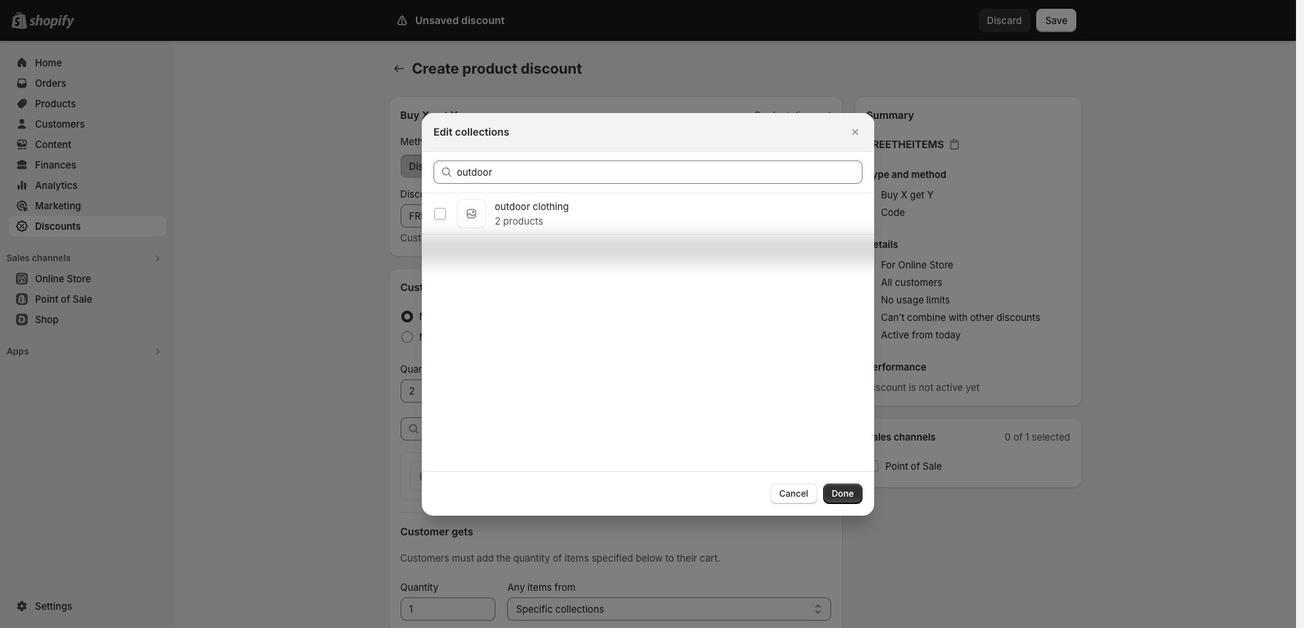 Task type: locate. For each thing, give the bounding box(es) containing it.
dialog
[[0, 113, 1296, 516]]

shopify image
[[29, 15, 74, 29]]



Task type: vqa. For each thing, say whether or not it's contained in the screenshot.
Shopify Image
yes



Task type: describe. For each thing, give the bounding box(es) containing it.
Search collections text field
[[457, 160, 863, 184]]



